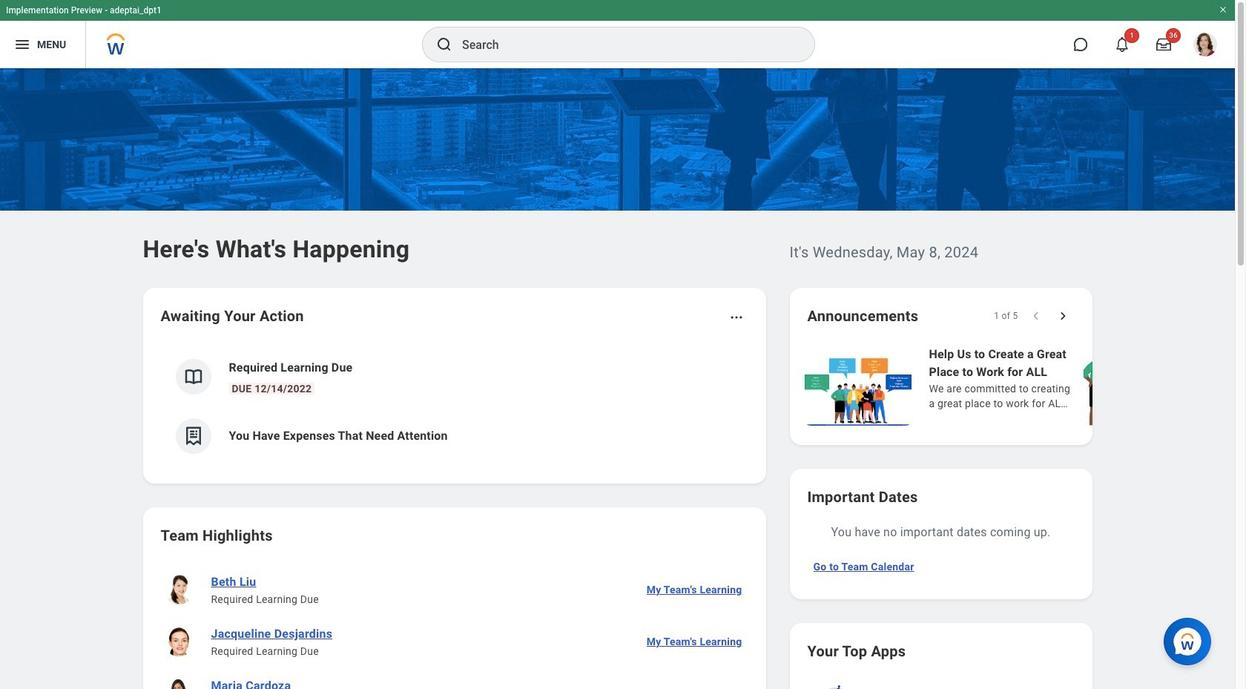 Task type: vqa. For each thing, say whether or not it's contained in the screenshot.
The This on the left of page
no



Task type: locate. For each thing, give the bounding box(es) containing it.
search image
[[436, 36, 453, 53]]

chevron right small image
[[1055, 309, 1070, 324]]

notifications large image
[[1115, 37, 1130, 52]]

chevron left small image
[[1029, 309, 1044, 324]]

main content
[[0, 68, 1247, 689]]

banner
[[0, 0, 1235, 68]]

dashboard expenses image
[[182, 425, 204, 447]]

justify image
[[13, 36, 31, 53]]

status
[[994, 310, 1018, 322]]

close environment banner image
[[1219, 5, 1228, 14]]

list
[[802, 344, 1247, 427], [161, 347, 748, 466], [161, 564, 748, 689]]



Task type: describe. For each thing, give the bounding box(es) containing it.
inbox large image
[[1157, 37, 1172, 52]]

related actions image
[[729, 310, 744, 325]]

Search Workday  search field
[[462, 28, 784, 61]]

profile logan mcneil image
[[1194, 33, 1218, 59]]

book open image
[[182, 366, 204, 388]]



